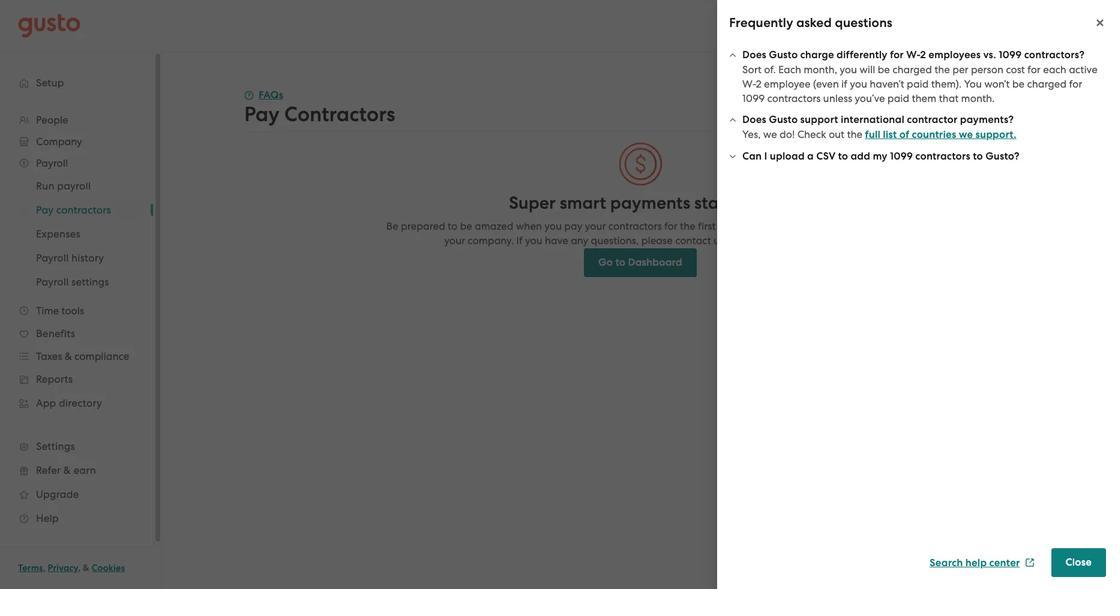 Task type: locate. For each thing, give the bounding box(es) containing it.
sort of. each month, you will be charged the per person cost for each active w-2 employee (even if you haven't paid them). you won't be charged for 1099 contractors unless you've paid them that month.
[[742, 64, 1098, 104]]

1 horizontal spatial be
[[878, 64, 890, 76]]

1 horizontal spatial the
[[847, 128, 863, 140]]

your down prepared
[[444, 235, 465, 247]]

1 horizontal spatial ,
[[78, 563, 81, 574]]

please up dashboard
[[641, 235, 673, 247]]

the inside be prepared to be amazed when you pay your contractors for the first time. but first, please finish setting up your company. if you have any questions, please contact us at
[[680, 220, 696, 232]]

privacy
[[48, 563, 78, 574]]

(even
[[813, 78, 839, 90]]

0 vertical spatial does
[[742, 49, 766, 61]]

the up them).
[[935, 64, 950, 76]]

0 vertical spatial contractors
[[767, 92, 821, 104]]

paid up them
[[907, 78, 929, 90]]

1 vertical spatial charged
[[1027, 78, 1067, 90]]

payments
[[610, 193, 690, 214]]

contractors down super smart payments start here
[[608, 220, 662, 232]]

0 horizontal spatial your
[[444, 235, 465, 247]]

1 horizontal spatial please
[[786, 220, 817, 232]]

1 vertical spatial w-
[[742, 78, 756, 90]]

does gusto support international contractor payments?
[[742, 113, 1014, 126]]

amazed
[[475, 220, 513, 232]]

person
[[971, 64, 1003, 76]]

w- up sort of. each month, you will be charged the per person cost for each active w-2 employee (even if you haven't paid them). you won't be charged for 1099 contractors unless you've paid them that month.
[[906, 49, 920, 61]]

does for does gusto support international contractor payments?
[[742, 113, 766, 126]]

list
[[883, 128, 897, 141]]

2 up sort of. each month, you will be charged the per person cost for each active w-2 employee (even if you haven't paid them). you won't be charged for 1099 contractors unless you've paid them that month.
[[920, 49, 926, 61]]

active
[[1069, 64, 1098, 76]]

close button
[[1051, 549, 1106, 577]]

for
[[890, 49, 904, 61], [1028, 64, 1041, 76], [1069, 78, 1082, 90], [664, 220, 678, 232]]

1 vertical spatial be
[[1012, 78, 1025, 90]]

we down payments?
[[959, 128, 973, 141]]

0 horizontal spatial be
[[460, 220, 472, 232]]

0 horizontal spatial please
[[641, 235, 673, 247]]

a
[[807, 150, 814, 163]]

any
[[571, 235, 588, 247]]

1099 down sort
[[742, 92, 765, 104]]

we
[[763, 128, 777, 140], [959, 128, 973, 141]]

gusto for support
[[769, 113, 798, 126]]

does up sort
[[742, 49, 766, 61]]

w-
[[906, 49, 920, 61], [742, 78, 756, 90]]

,
[[43, 563, 46, 574], [78, 563, 81, 574]]

1 vertical spatial 1099
[[742, 92, 765, 104]]

1099 up cost
[[999, 49, 1022, 61]]

your
[[585, 220, 606, 232], [444, 235, 465, 247]]

charged down 'each'
[[1027, 78, 1067, 90]]

the left full
[[847, 128, 863, 140]]

cookies
[[92, 563, 125, 574]]

1 vertical spatial please
[[641, 235, 673, 247]]

0 horizontal spatial 2
[[756, 78, 762, 90]]

paid down haven't
[[888, 92, 909, 104]]

illustration of a coin image
[[618, 142, 663, 187]]

can i upload a csv to add my 1099 contractors to gusto?
[[742, 150, 1020, 163]]

you up have on the top
[[545, 220, 562, 232]]

1 vertical spatial contractors
[[915, 150, 970, 163]]

each
[[1043, 64, 1066, 76]]

contractors
[[767, 92, 821, 104], [915, 150, 970, 163], [608, 220, 662, 232]]

does up the yes, at the top right of page
[[742, 113, 766, 126]]

charged
[[893, 64, 932, 76], [1027, 78, 1067, 90]]

questions,
[[591, 235, 639, 247]]

1 we from the left
[[763, 128, 777, 140]]

contractors inside be prepared to be amazed when you pay your contractors for the first time. but first, please finish setting up your company. if you have any questions, please contact us at
[[608, 220, 662, 232]]

1 horizontal spatial 2
[[920, 49, 926, 61]]

0 horizontal spatial 1099
[[742, 92, 765, 104]]

2 horizontal spatial the
[[935, 64, 950, 76]]

2
[[920, 49, 926, 61], [756, 78, 762, 90]]

out
[[829, 128, 845, 140]]

gusto
[[769, 49, 798, 61], [769, 113, 798, 126]]

2 horizontal spatial be
[[1012, 78, 1025, 90]]

1 vertical spatial does
[[742, 113, 766, 126]]

1 horizontal spatial 1099
[[890, 150, 913, 163]]

be prepared to be amazed when you pay your contractors for the first time. but first, please finish setting up your company. if you have any questions, please contact us at
[[386, 220, 895, 247]]

0 vertical spatial paid
[[907, 78, 929, 90]]

terms
[[18, 563, 43, 574]]

1 gusto from the top
[[769, 49, 798, 61]]

0 horizontal spatial ,
[[43, 563, 46, 574]]

be up haven't
[[878, 64, 890, 76]]

1 horizontal spatial your
[[585, 220, 606, 232]]

search help center
[[930, 557, 1020, 569]]

you right "if"
[[525, 235, 542, 247]]

to right prepared
[[448, 220, 458, 232]]

your up any
[[585, 220, 606, 232]]

1 horizontal spatial we
[[959, 128, 973, 141]]

0 vertical spatial the
[[935, 64, 950, 76]]

1099
[[999, 49, 1022, 61], [742, 92, 765, 104], [890, 150, 913, 163]]

the
[[935, 64, 950, 76], [847, 128, 863, 140], [680, 220, 696, 232]]

please
[[786, 220, 817, 232], [641, 235, 673, 247]]

company.
[[468, 235, 514, 247]]

first,
[[763, 220, 783, 232]]

full list of countries we support. link
[[865, 128, 1017, 141]]

employee
[[764, 78, 811, 90]]

unless
[[823, 92, 852, 104]]

2 does from the top
[[742, 113, 766, 126]]

smart
[[560, 193, 606, 214]]

them
[[912, 92, 936, 104]]

support
[[800, 113, 838, 126]]

does
[[742, 49, 766, 61], [742, 113, 766, 126]]

we left do!
[[763, 128, 777, 140]]

the up contact
[[680, 220, 696, 232]]

to
[[838, 150, 848, 163], [973, 150, 983, 163], [448, 220, 458, 232], [615, 256, 625, 269]]

1 does from the top
[[742, 49, 766, 61]]

2 down sort
[[756, 78, 762, 90]]

for up contact
[[664, 220, 678, 232]]

2 gusto from the top
[[769, 113, 798, 126]]

cost
[[1006, 64, 1025, 76]]

0 vertical spatial w-
[[906, 49, 920, 61]]

charged down does gusto charge differently for w-2 employees vs. 1099 contractors?
[[893, 64, 932, 76]]

here
[[736, 193, 772, 214]]

1 horizontal spatial contractors
[[767, 92, 821, 104]]

search help center link
[[930, 557, 1034, 569]]

0 vertical spatial your
[[585, 220, 606, 232]]

first
[[698, 220, 716, 232]]

0 horizontal spatial the
[[680, 220, 696, 232]]

0 vertical spatial be
[[878, 64, 890, 76]]

contractors down full list of countries we support. link
[[915, 150, 970, 163]]

account menu element
[[886, 0, 1100, 51]]

0 horizontal spatial contractors
[[608, 220, 662, 232]]

help
[[966, 557, 987, 569]]

privacy link
[[48, 563, 78, 574]]

gusto up do!
[[769, 113, 798, 126]]

for down 'active'
[[1069, 78, 1082, 90]]

0 horizontal spatial we
[[763, 128, 777, 140]]

2 horizontal spatial contractors
[[915, 150, 970, 163]]

1 vertical spatial the
[[847, 128, 863, 140]]

to right 'csv'
[[838, 150, 848, 163]]

differently
[[837, 49, 887, 61]]

contractors down employee
[[767, 92, 821, 104]]

0 vertical spatial gusto
[[769, 49, 798, 61]]

, left the &
[[78, 563, 81, 574]]

gusto up each
[[769, 49, 798, 61]]

contractors inside sort of. each month, you will be charged the per person cost for each active w-2 employee (even if you haven't paid them). you won't be charged for 1099 contractors unless you've paid them that month.
[[767, 92, 821, 104]]

pay contractors
[[244, 102, 395, 127]]

1 horizontal spatial w-
[[906, 49, 920, 61]]

faqs
[[259, 89, 283, 101]]

please right 'first,'
[[786, 220, 817, 232]]

2 vertical spatial be
[[460, 220, 472, 232]]

be down cost
[[1012, 78, 1025, 90]]

w- down sort
[[742, 78, 756, 90]]

2 vertical spatial the
[[680, 220, 696, 232]]

2 vertical spatial contractors
[[608, 220, 662, 232]]

setting
[[847, 220, 880, 232]]

0 vertical spatial 1099
[[999, 49, 1022, 61]]

1099 right my
[[890, 150, 913, 163]]

0 horizontal spatial w-
[[742, 78, 756, 90]]

go
[[598, 256, 613, 269]]

be left amazed
[[460, 220, 472, 232]]

, left privacy
[[43, 563, 46, 574]]

we inside yes, we do! check out the full list of countries we support.
[[763, 128, 777, 140]]

1 vertical spatial gusto
[[769, 113, 798, 126]]

csv
[[816, 150, 836, 163]]

0 vertical spatial charged
[[893, 64, 932, 76]]

sort
[[742, 64, 762, 76]]

1 vertical spatial your
[[444, 235, 465, 247]]

1 horizontal spatial charged
[[1027, 78, 1067, 90]]

check
[[797, 128, 826, 140]]

for right cost
[[1028, 64, 1041, 76]]

1 vertical spatial 2
[[756, 78, 762, 90]]

international
[[841, 113, 904, 126]]

of
[[899, 128, 909, 141]]

the inside sort of. each month, you will be charged the per person cost for each active w-2 employee (even if you haven't paid them). you won't be charged for 1099 contractors unless you've paid them that month.
[[935, 64, 950, 76]]



Task type: describe. For each thing, give the bounding box(es) containing it.
w- inside sort of. each month, you will be charged the per person cost for each active w-2 employee (even if you haven't paid them). you won't be charged for 1099 contractors unless you've paid them that month.
[[742, 78, 756, 90]]

can
[[742, 150, 762, 163]]

full
[[865, 128, 881, 141]]

to left the gusto?
[[973, 150, 983, 163]]

finish
[[820, 220, 845, 232]]

close
[[1066, 556, 1092, 569]]

have
[[545, 235, 568, 247]]

countries
[[912, 128, 956, 141]]

frequently asked questions dialog
[[717, 0, 1118, 589]]

contractors?
[[1024, 49, 1085, 61]]

for up haven't
[[890, 49, 904, 61]]

cookies button
[[92, 561, 125, 576]]

month.
[[961, 92, 995, 104]]

2 inside sort of. each month, you will be charged the per person cost for each active w-2 employee (even if you haven't paid them). you won't be charged for 1099 contractors unless you've paid them that month.
[[756, 78, 762, 90]]

do!
[[780, 128, 795, 140]]

you right if
[[850, 78, 867, 90]]

pay
[[244, 102, 279, 127]]

1 , from the left
[[43, 563, 46, 574]]

start
[[694, 193, 732, 214]]

charge
[[800, 49, 834, 61]]

contractors
[[284, 102, 395, 127]]

time.
[[718, 220, 742, 232]]

if
[[516, 235, 523, 247]]

up
[[882, 220, 895, 232]]

to inside be prepared to be amazed when you pay your contractors for the first time. but first, please finish setting up your company. if you have any questions, please contact us at
[[448, 220, 458, 232]]

pay
[[564, 220, 582, 232]]

be inside be prepared to be amazed when you pay your contractors for the first time. but first, please finish setting up your company. if you have any questions, please contact us at
[[460, 220, 472, 232]]

employees
[[929, 49, 981, 61]]

1 vertical spatial paid
[[888, 92, 909, 104]]

yes, we do! check out the full list of countries we support.
[[742, 128, 1017, 141]]

won't
[[984, 78, 1010, 90]]

2 we from the left
[[959, 128, 973, 141]]

add
[[851, 150, 870, 163]]

for inside be prepared to be amazed when you pay your contractors for the first time. but first, please finish setting up your company. if you have any questions, please contact us at
[[664, 220, 678, 232]]

2 horizontal spatial 1099
[[999, 49, 1022, 61]]

dashboard
[[628, 256, 682, 269]]

that
[[939, 92, 959, 104]]

support.
[[976, 128, 1017, 141]]

at
[[726, 235, 737, 247]]

contractors for be prepared to be amazed when you pay your contractors for the first time. but first, please finish setting up your company. if you have any questions, please contact us at
[[608, 220, 662, 232]]

be
[[386, 220, 398, 232]]

us
[[714, 235, 724, 247]]

upload
[[770, 150, 805, 163]]

center
[[989, 557, 1020, 569]]

to right go
[[615, 256, 625, 269]]

faqs button
[[244, 88, 283, 103]]

2 vertical spatial 1099
[[890, 150, 913, 163]]

2 , from the left
[[78, 563, 81, 574]]

go to dashboard
[[598, 256, 682, 269]]

payments?
[[960, 113, 1014, 126]]

the inside yes, we do! check out the full list of countries we support.
[[847, 128, 863, 140]]

1099 inside sort of. each month, you will be charged the per person cost for each active w-2 employee (even if you haven't paid them). you won't be charged for 1099 contractors unless you've paid them that month.
[[742, 92, 765, 104]]

them).
[[931, 78, 962, 90]]

gusto?
[[986, 150, 1020, 163]]

vs.
[[983, 49, 996, 61]]

frequently asked questions
[[729, 15, 892, 31]]

month,
[[804, 64, 837, 76]]

each
[[778, 64, 801, 76]]

terms link
[[18, 563, 43, 574]]

super smart payments start here
[[509, 193, 772, 214]]

prepared
[[401, 220, 445, 232]]

super
[[509, 193, 556, 214]]

you've
[[855, 92, 885, 104]]

0 horizontal spatial charged
[[893, 64, 932, 76]]

0 vertical spatial 2
[[920, 49, 926, 61]]

i
[[764, 150, 767, 163]]

home image
[[18, 14, 80, 38]]

per
[[953, 64, 969, 76]]

haven't
[[870, 78, 904, 90]]

if
[[841, 78, 847, 90]]

search
[[930, 557, 963, 569]]

contact
[[675, 235, 711, 247]]

of.
[[764, 64, 776, 76]]

when
[[516, 220, 542, 232]]

you up if
[[840, 64, 857, 76]]

does for does gusto charge differently for w-2 employees vs. 1099 contractors?
[[742, 49, 766, 61]]

&
[[83, 563, 89, 574]]

yes,
[[742, 128, 761, 140]]

contractors for can i upload a csv to add my 1099 contractors to gusto?
[[915, 150, 970, 163]]

does gusto charge differently for w-2 employees vs. 1099 contractors?
[[742, 49, 1085, 61]]

questions
[[835, 15, 892, 31]]

terms , privacy , & cookies
[[18, 563, 125, 574]]

will
[[860, 64, 875, 76]]

contractor
[[907, 113, 958, 126]]

gusto for charge
[[769, 49, 798, 61]]

go to dashboard link
[[584, 248, 697, 277]]

but
[[744, 220, 760, 232]]

0 vertical spatial please
[[786, 220, 817, 232]]

you
[[964, 78, 982, 90]]

my
[[873, 150, 887, 163]]

asked
[[796, 15, 832, 31]]

frequently
[[729, 15, 793, 31]]



Task type: vqa. For each thing, say whether or not it's contained in the screenshot.
Close at the bottom
yes



